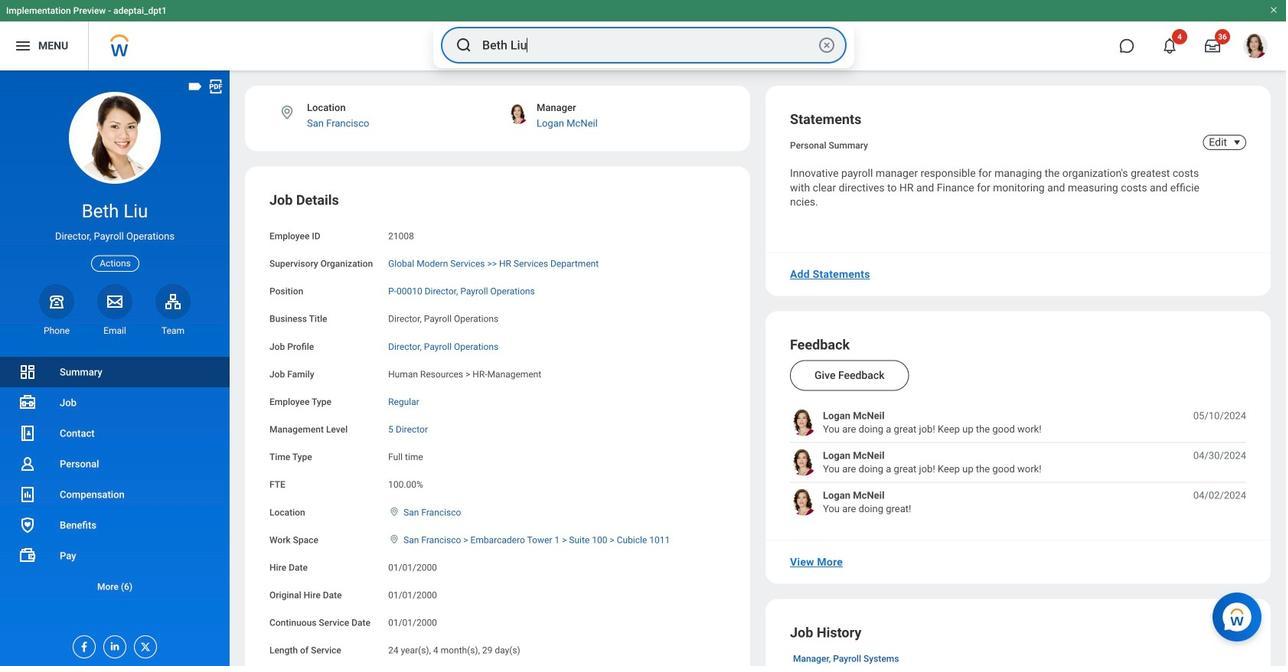 Task type: locate. For each thing, give the bounding box(es) containing it.
location image
[[279, 104, 296, 121], [388, 506, 401, 517]]

None search field
[[433, 22, 855, 68]]

1 vertical spatial location image
[[388, 506, 401, 517]]

email beth liu element
[[97, 325, 132, 337]]

profile logan mcneil image
[[1244, 34, 1268, 61]]

1 employee's photo (logan mcneil) image from the top
[[790, 409, 817, 436]]

justify image
[[14, 37, 32, 55]]

caret down image
[[1228, 136, 1247, 149]]

search image
[[455, 36, 473, 54]]

location image
[[388, 534, 401, 545]]

full time element
[[388, 449, 423, 463]]

navigation pane region
[[0, 70, 230, 666]]

mail image
[[106, 292, 124, 311]]

list
[[0, 357, 230, 602], [790, 409, 1247, 516]]

banner
[[0, 0, 1287, 70]]

phone image
[[46, 292, 67, 311]]

personal summary element
[[790, 137, 868, 151]]

0 vertical spatial location image
[[279, 104, 296, 121]]

0 vertical spatial employee's photo (logan mcneil) image
[[790, 409, 817, 436]]

notifications large image
[[1163, 38, 1178, 54]]

summary image
[[18, 363, 37, 381]]

employee's photo (logan mcneil) image
[[790, 409, 817, 436], [790, 449, 817, 476], [790, 489, 817, 516]]

2 vertical spatial employee's photo (logan mcneil) image
[[790, 489, 817, 516]]

personal image
[[18, 455, 37, 473]]

inbox large image
[[1205, 38, 1221, 54]]

1 vertical spatial employee's photo (logan mcneil) image
[[790, 449, 817, 476]]

contact image
[[18, 424, 37, 443]]

group
[[270, 191, 726, 666]]

view printable version (pdf) image
[[208, 78, 224, 95]]

benefits image
[[18, 516, 37, 535]]

tag image
[[187, 78, 204, 95]]



Task type: vqa. For each thing, say whether or not it's contained in the screenshot.
Personal IMAGE at the left bottom
yes



Task type: describe. For each thing, give the bounding box(es) containing it.
x image
[[135, 636, 152, 653]]

x circle image
[[818, 36, 836, 54]]

compensation image
[[18, 486, 37, 504]]

close environment banner image
[[1270, 5, 1279, 15]]

pay image
[[18, 547, 37, 565]]

0 horizontal spatial list
[[0, 357, 230, 602]]

2 employee's photo (logan mcneil) image from the top
[[790, 449, 817, 476]]

phone beth liu element
[[39, 325, 74, 337]]

1 horizontal spatial list
[[790, 409, 1247, 516]]

job image
[[18, 394, 37, 412]]

linkedin image
[[104, 636, 121, 653]]

view team image
[[164, 292, 182, 311]]

Search Workday  search field
[[482, 28, 815, 62]]

facebook image
[[74, 636, 90, 653]]

team beth liu element
[[155, 325, 191, 337]]

1 horizontal spatial location image
[[388, 506, 401, 517]]

3 employee's photo (logan mcneil) image from the top
[[790, 489, 817, 516]]

0 horizontal spatial location image
[[279, 104, 296, 121]]



